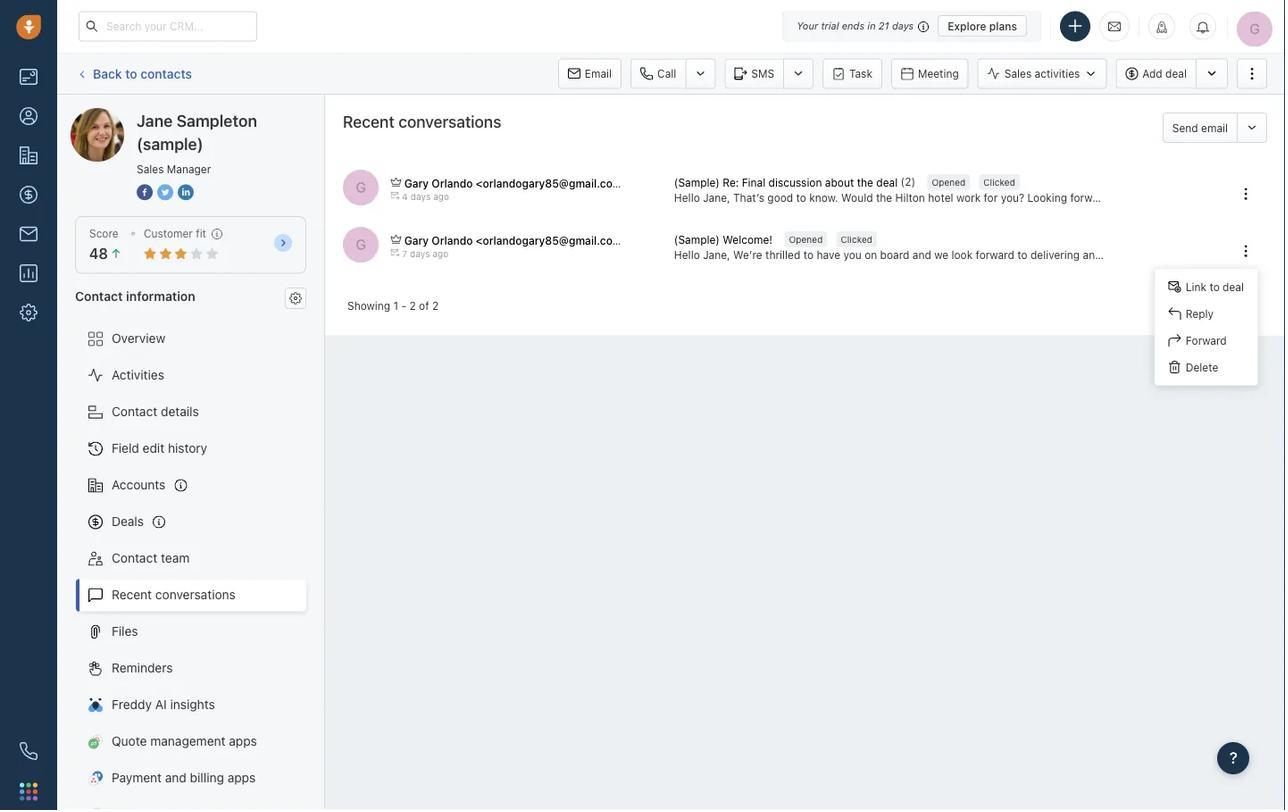 Task type: describe. For each thing, give the bounding box(es) containing it.
contact for contact team
[[112, 551, 158, 566]]

good
[[768, 191, 794, 204]]

sales activities
[[1005, 67, 1081, 80]]

would
[[842, 191, 873, 204]]

sms button
[[725, 59, 784, 89]]

gary orlando <orlandogary85@gmail.com> for (sample) re: final discussion about the deal
[[404, 177, 629, 189]]

sales for sales manager
[[137, 163, 164, 175]]

sampleton up 'manager'
[[177, 111, 257, 130]]

call button
[[631, 59, 686, 89]]

freddy ai insights
[[112, 697, 215, 712]]

link
[[1186, 281, 1207, 293]]

(sample) for (sample) re: final discussion about the deal (2)
[[674, 176, 720, 189]]

jane sampleton (sample) down the contacts at the left of page
[[106, 108, 253, 122]]

meeting button
[[892, 59, 969, 89]]

task
[[850, 67, 873, 80]]

send
[[1173, 122, 1199, 134]]

for
[[984, 191, 998, 204]]

of
[[419, 299, 429, 312]]

the inside (sample) re: final discussion about the deal (2)
[[857, 176, 874, 189]]

ago for (sample) welcome!
[[433, 249, 449, 259]]

48 button
[[89, 245, 122, 262]]

looking
[[1028, 191, 1068, 204]]

2 horizontal spatial deal
[[1223, 281, 1245, 293]]

4
[[402, 192, 408, 202]]

team
[[161, 551, 190, 566]]

gary orlando <orlandogary85@gmail.com> for (sample) welcome!
[[404, 234, 629, 247]]

back to contacts link
[[75, 60, 193, 88]]

48
[[89, 245, 108, 262]]

(sample) re: final discussion about the deal link
[[674, 175, 901, 190]]

customer
[[144, 227, 193, 240]]

0 vertical spatial apps
[[229, 734, 257, 749]]

field edit history
[[112, 441, 207, 456]]

to down "discussion"
[[797, 191, 807, 204]]

sms
[[752, 67, 775, 80]]

meeting.
[[1145, 191, 1189, 204]]

task button
[[823, 59, 883, 89]]

1 2 from the left
[[410, 299, 416, 312]]

jane sampleton (sample) up 'manager'
[[137, 111, 257, 153]]

<orlandogary85@gmail.com> for (sample) welcome!
[[476, 234, 629, 247]]

insights
[[170, 697, 215, 712]]

showing
[[348, 299, 391, 312]]

ends
[[842, 20, 865, 32]]

sales for sales activities
[[1005, 67, 1032, 80]]

accounts
[[112, 478, 166, 492]]

mng settings image
[[290, 292, 302, 304]]

7
[[402, 249, 408, 259]]

edit
[[143, 441, 165, 456]]

facebook circled image
[[137, 182, 153, 201]]

quote management apps
[[112, 734, 257, 749]]

1 vertical spatial gary
[[1192, 191, 1216, 204]]

your trial ends in 21 days
[[797, 20, 914, 32]]

send email button
[[1163, 113, 1238, 143]]

freddy
[[112, 697, 152, 712]]

4 days ago
[[402, 192, 449, 202]]

Search your CRM... text field
[[79, 11, 257, 42]]

7 days ago
[[402, 249, 449, 259]]

1 horizontal spatial conversations
[[399, 112, 502, 131]]

that's
[[734, 191, 765, 204]]

about
[[825, 176, 854, 189]]

1 vertical spatial apps
[[228, 771, 256, 785]]

delete
[[1186, 361, 1219, 374]]

(sample) welcome! button
[[674, 232, 776, 247]]

trial
[[821, 20, 839, 32]]

email
[[585, 67, 612, 80]]

to inside back to contacts link
[[125, 66, 137, 81]]

0 horizontal spatial recent
[[112, 588, 152, 602]]

back to contacts
[[93, 66, 192, 81]]

(sample) welcome! link
[[674, 232, 776, 247]]

orlando for (sample) welcome!
[[432, 234, 473, 247]]

(sample) re: final discussion about the deal button
[[674, 175, 901, 190]]

explore plans
[[948, 20, 1018, 32]]

0 horizontal spatial opened
[[789, 234, 823, 244]]

2 horizontal spatial the
[[1126, 191, 1142, 204]]

email button
[[558, 59, 622, 89]]

management
[[150, 734, 226, 749]]

to right forward at the top of page
[[1112, 191, 1123, 204]]

phone element
[[11, 734, 46, 769]]

0 vertical spatial opened
[[932, 177, 966, 187]]

jane,
[[703, 191, 731, 204]]

details
[[161, 404, 199, 419]]

information
[[126, 288, 195, 303]]

days for (sample) welcome!
[[410, 249, 430, 259]]

history
[[168, 441, 207, 456]]



Task type: vqa. For each thing, say whether or not it's contained in the screenshot.
(Sample) Welcome!'s Orlando
yes



Task type: locate. For each thing, give the bounding box(es) containing it.
opened up hello jane, that's good to know. would the hilton hotel work for you? looking forward to the meeting. gary
[[932, 177, 966, 187]]

orlando up "4 days ago"
[[432, 177, 473, 189]]

customer fit
[[144, 227, 206, 240]]

1 horizontal spatial the
[[876, 191, 893, 204]]

1 vertical spatial recent
[[112, 588, 152, 602]]

2 2 from the left
[[432, 299, 439, 312]]

files
[[112, 624, 138, 639]]

0 horizontal spatial the
[[857, 176, 874, 189]]

(sample) re: final discussion about the deal (2)
[[674, 175, 916, 189]]

0 horizontal spatial conversations
[[155, 588, 236, 602]]

<orlandogary85@gmail.com> for (sample) re: final discussion about the deal
[[476, 177, 629, 189]]

gary orlando <orlandogary85@gmail.com>
[[404, 177, 629, 189], [404, 234, 629, 247]]

gary for (sample) welcome!
[[404, 234, 429, 247]]

to right link at the top right
[[1210, 281, 1220, 293]]

recent up outgoing icon on the top of page
[[343, 112, 395, 131]]

sales
[[1005, 67, 1032, 80], [137, 163, 164, 175]]

contact for contact details
[[112, 404, 158, 419]]

and
[[165, 771, 187, 785]]

0 horizontal spatial deal
[[877, 176, 898, 189]]

welcome!
[[723, 233, 773, 246]]

0 vertical spatial clicked
[[984, 177, 1016, 187]]

deal right add
[[1166, 67, 1187, 80]]

field
[[112, 441, 139, 456]]

1 vertical spatial conversations
[[155, 588, 236, 602]]

1 vertical spatial ago
[[433, 249, 449, 259]]

0 vertical spatial recent
[[343, 112, 395, 131]]

your
[[797, 20, 819, 32]]

1 vertical spatial contact
[[112, 404, 158, 419]]

0 vertical spatial deal
[[1166, 67, 1187, 80]]

1 horizontal spatial opened
[[932, 177, 966, 187]]

call
[[658, 67, 677, 80]]

recent up files on the bottom left of the page
[[112, 588, 152, 602]]

1 vertical spatial opened
[[789, 234, 823, 244]]

0 vertical spatial (sample)
[[674, 176, 720, 189]]

1 vertical spatial (sample)
[[674, 233, 720, 246]]

1 vertical spatial recent conversations
[[112, 588, 236, 602]]

outgoing image
[[391, 249, 400, 257]]

0 vertical spatial ago
[[434, 192, 449, 202]]

1 vertical spatial gary orlando <orlandogary85@gmail.com>
[[404, 234, 629, 247]]

you?
[[1001, 191, 1025, 204]]

0 horizontal spatial jane
[[106, 108, 134, 122]]

0 horizontal spatial recent conversations
[[112, 588, 236, 602]]

fit
[[196, 227, 206, 240]]

phone image
[[20, 743, 38, 760]]

days right the 21
[[893, 20, 914, 32]]

ago
[[434, 192, 449, 202], [433, 249, 449, 259]]

(sample) welcome!
[[674, 233, 773, 246]]

gary right meeting.
[[1192, 191, 1216, 204]]

deal inside (sample) re: final discussion about the deal (2)
[[877, 176, 898, 189]]

2 gary orlando <orlandogary85@gmail.com> from the top
[[404, 234, 629, 247]]

contact down 48
[[75, 288, 123, 303]]

1 (sample) from the top
[[674, 176, 720, 189]]

0 horizontal spatial clicked
[[841, 234, 873, 244]]

conversations down team
[[155, 588, 236, 602]]

twitter circled image
[[157, 182, 173, 201]]

back
[[93, 66, 122, 81]]

0 horizontal spatial sales
[[137, 163, 164, 175]]

2 vertical spatial days
[[410, 249, 430, 259]]

sampleton down the contacts at the left of page
[[137, 108, 199, 122]]

gary up 7 days ago
[[404, 234, 429, 247]]

outgoing image
[[391, 191, 400, 200]]

ai
[[155, 697, 167, 712]]

clicked
[[984, 177, 1016, 187], [841, 234, 873, 244]]

1 horizontal spatial sales
[[1005, 67, 1032, 80]]

opened
[[932, 177, 966, 187], [789, 234, 823, 244]]

deal left (2)
[[877, 176, 898, 189]]

contact
[[75, 288, 123, 303], [112, 404, 158, 419], [112, 551, 158, 566]]

apps right billing
[[228, 771, 256, 785]]

the left the hilton
[[876, 191, 893, 204]]

conversations
[[399, 112, 502, 131], [155, 588, 236, 602]]

gary for (sample) re: final discussion about the deal
[[404, 177, 429, 189]]

deal
[[1166, 67, 1187, 80], [877, 176, 898, 189], [1223, 281, 1245, 293]]

add deal
[[1143, 67, 1187, 80]]

contact down activities at left top
[[112, 404, 158, 419]]

deal inside button
[[1166, 67, 1187, 80]]

sampleton
[[137, 108, 199, 122], [177, 111, 257, 130]]

2 right -
[[410, 299, 416, 312]]

days for (sample) re: final discussion about the deal
[[411, 192, 431, 202]]

explore
[[948, 20, 987, 32]]

0 vertical spatial sales
[[1005, 67, 1032, 80]]

orlando
[[432, 177, 473, 189], [432, 234, 473, 247]]

0 vertical spatial gary orlando <orlandogary85@gmail.com>
[[404, 177, 629, 189]]

meeting
[[918, 67, 959, 80]]

activities
[[1035, 67, 1081, 80]]

re:
[[723, 176, 739, 189]]

1 vertical spatial clicked
[[841, 234, 873, 244]]

jane down back
[[106, 108, 134, 122]]

orlando for (sample) re: final discussion about the deal
[[432, 177, 473, 189]]

2 right 'of'
[[432, 299, 439, 312]]

1 vertical spatial orlando
[[432, 234, 473, 247]]

ago for (sample) re: final discussion about the deal
[[434, 192, 449, 202]]

activities
[[112, 368, 164, 382]]

gary
[[404, 177, 429, 189], [1192, 191, 1216, 204], [404, 234, 429, 247]]

2 <orlandogary85@gmail.com> from the top
[[476, 234, 629, 247]]

reply
[[1186, 307, 1214, 320]]

jane down the contacts at the left of page
[[137, 111, 173, 130]]

know.
[[810, 191, 839, 204]]

1 orlando from the top
[[432, 177, 473, 189]]

plans
[[990, 20, 1018, 32]]

hello
[[674, 191, 700, 204]]

contact details
[[112, 404, 199, 419]]

work
[[957, 191, 981, 204]]

the
[[857, 176, 874, 189], [876, 191, 893, 204], [1126, 191, 1142, 204]]

sales left "activities" at the top of the page
[[1005, 67, 1032, 80]]

(sample) up hello
[[674, 176, 720, 189]]

0 vertical spatial conversations
[[399, 112, 502, 131]]

hilton
[[896, 191, 926, 204]]

recent conversations down team
[[112, 588, 236, 602]]

recent conversations
[[343, 112, 502, 131], [112, 588, 236, 602]]

linkedin circled image
[[178, 182, 194, 201]]

0 vertical spatial recent conversations
[[343, 112, 502, 131]]

0 vertical spatial (sample)
[[202, 108, 253, 122]]

0 vertical spatial days
[[893, 20, 914, 32]]

contact team
[[112, 551, 190, 566]]

in
[[868, 20, 876, 32]]

0 horizontal spatial 2
[[410, 299, 416, 312]]

opened down know.
[[789, 234, 823, 244]]

0 vertical spatial contact
[[75, 288, 123, 303]]

payment
[[112, 771, 162, 785]]

freshworks switcher image
[[20, 783, 38, 801]]

apps
[[229, 734, 257, 749], [228, 771, 256, 785]]

1 <orlandogary85@gmail.com> from the top
[[476, 177, 629, 189]]

0 vertical spatial orlando
[[432, 177, 473, 189]]

link to deal
[[1186, 281, 1245, 293]]

jane sampleton (sample)
[[106, 108, 253, 122], [137, 111, 257, 153]]

1 vertical spatial <orlandogary85@gmail.com>
[[476, 234, 629, 247]]

1 vertical spatial days
[[411, 192, 431, 202]]

conversations up "4 days ago"
[[399, 112, 502, 131]]

1
[[394, 299, 399, 312]]

(sample) down hello
[[674, 233, 720, 246]]

deal right link at the top right
[[1223, 281, 1245, 293]]

1 horizontal spatial 2
[[432, 299, 439, 312]]

manager
[[167, 163, 211, 175]]

the left meeting.
[[1126, 191, 1142, 204]]

email image
[[1109, 19, 1121, 34]]

payment and billing apps
[[112, 771, 256, 785]]

days right 4
[[411, 192, 431, 202]]

send email
[[1173, 122, 1229, 134]]

1 vertical spatial (sample)
[[137, 134, 203, 153]]

2 vertical spatial deal
[[1223, 281, 1245, 293]]

overview
[[112, 331, 165, 346]]

2 vertical spatial gary
[[404, 234, 429, 247]]

clicked up the for
[[984, 177, 1016, 187]]

0 vertical spatial <orlandogary85@gmail.com>
[[476, 177, 629, 189]]

(sample) for (sample) welcome!
[[674, 233, 720, 246]]

1 vertical spatial sales
[[137, 163, 164, 175]]

1 horizontal spatial clicked
[[984, 177, 1016, 187]]

-
[[402, 299, 407, 312]]

deals
[[112, 514, 144, 529]]

ago right 4
[[434, 192, 449, 202]]

(sample) inside (sample) re: final discussion about the deal (2)
[[674, 176, 720, 189]]

1 horizontal spatial jane
[[137, 111, 173, 130]]

the up would
[[857, 176, 874, 189]]

email
[[1202, 122, 1229, 134]]

clicked down would
[[841, 234, 873, 244]]

(sample)
[[202, 108, 253, 122], [137, 134, 203, 153]]

forward
[[1071, 191, 1109, 204]]

21
[[879, 20, 890, 32]]

forward
[[1186, 334, 1227, 347]]

reminders
[[112, 661, 173, 676]]

call link
[[631, 59, 686, 89]]

(sample) up sales manager
[[137, 134, 203, 153]]

1 horizontal spatial recent conversations
[[343, 112, 502, 131]]

sales up facebook circled icon
[[137, 163, 164, 175]]

1 gary orlando <orlandogary85@gmail.com> from the top
[[404, 177, 629, 189]]

2 (sample) from the top
[[674, 233, 720, 246]]

2 orlando from the top
[[432, 234, 473, 247]]

(sample) inside (sample) welcome! link
[[674, 233, 720, 246]]

hotel
[[929, 191, 954, 204]]

days right 7
[[410, 249, 430, 259]]

contact for contact information
[[75, 288, 123, 303]]

1 vertical spatial deal
[[877, 176, 898, 189]]

to
[[125, 66, 137, 81], [797, 191, 807, 204], [1112, 191, 1123, 204], [1210, 281, 1220, 293]]

orlando up 7 days ago
[[432, 234, 473, 247]]

to right back
[[125, 66, 137, 81]]

add
[[1143, 67, 1163, 80]]

contact information
[[75, 288, 195, 303]]

(sample)
[[674, 176, 720, 189], [674, 233, 720, 246]]

add deal button
[[1116, 59, 1196, 89]]

contact down deals
[[112, 551, 158, 566]]

1 horizontal spatial deal
[[1166, 67, 1187, 80]]

(2)
[[901, 175, 916, 187]]

hello jane, that's good to know. would the hilton hotel work for you? looking forward to the meeting. gary
[[674, 191, 1216, 204]]

explore plans link
[[938, 15, 1028, 37]]

final
[[742, 176, 766, 189]]

discussion
[[769, 176, 822, 189]]

(sample) up 'manager'
[[202, 108, 253, 122]]

sales manager
[[137, 163, 211, 175]]

days
[[893, 20, 914, 32], [411, 192, 431, 202], [410, 249, 430, 259]]

sales activities button
[[978, 59, 1116, 89], [978, 59, 1107, 89]]

0 vertical spatial gary
[[404, 177, 429, 189]]

showing 1 - 2 of 2
[[348, 299, 439, 312]]

ago right 7
[[433, 249, 449, 259]]

contacts
[[141, 66, 192, 81]]

gary up "4 days ago"
[[404, 177, 429, 189]]

2 vertical spatial contact
[[112, 551, 158, 566]]

recent conversations up "4 days ago"
[[343, 112, 502, 131]]

1 horizontal spatial recent
[[343, 112, 395, 131]]

apps right management
[[229, 734, 257, 749]]



